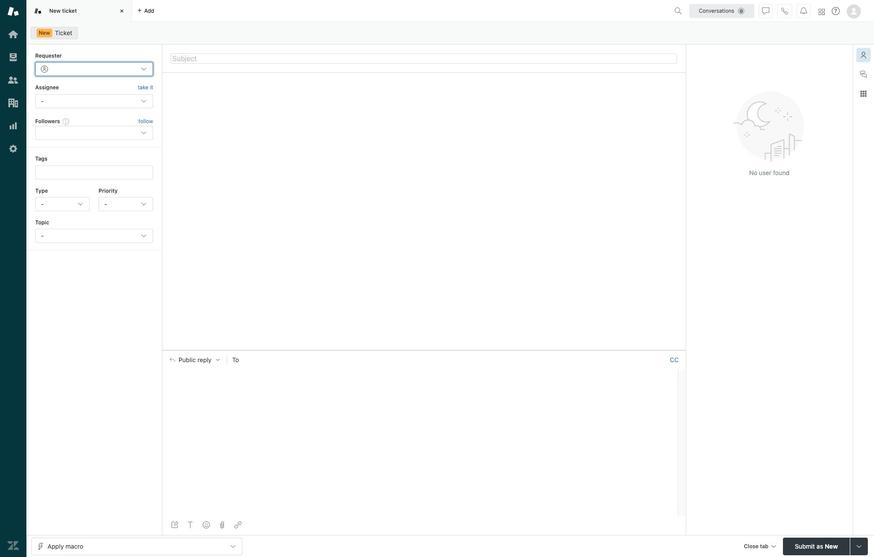 Task type: vqa. For each thing, say whether or not it's contained in the screenshot.
'Organizations' icon
yes



Task type: locate. For each thing, give the bounding box(es) containing it.
add attachment image
[[219, 522, 226, 529]]

admin image
[[7, 143, 19, 154]]

info on adding followers image
[[63, 118, 70, 125]]

secondary element
[[26, 24, 875, 42]]

zendesk image
[[7, 540, 19, 551]]

insert emojis image
[[203, 522, 210, 529]]

main element
[[0, 0, 26, 557]]

format text image
[[187, 522, 194, 529]]

add link (cmd k) image
[[235, 522, 242, 529]]

button displays agent's chat status as invisible. image
[[763, 7, 770, 14]]

zendesk support image
[[7, 6, 19, 17]]

reporting image
[[7, 120, 19, 132]]

get help image
[[832, 7, 840, 15]]

close image
[[118, 7, 126, 15]]

minimize composer image
[[421, 347, 428, 354]]

customers image
[[7, 74, 19, 86]]

get started image
[[7, 29, 19, 40]]

notifications image
[[801, 7, 808, 14]]

customer context image
[[860, 51, 868, 59]]

tab
[[26, 0, 132, 22]]



Task type: describe. For each thing, give the bounding box(es) containing it.
organizations image
[[7, 97, 19, 109]]

draft mode image
[[171, 522, 178, 529]]

apps image
[[860, 90, 868, 97]]

tabs tab list
[[26, 0, 671, 22]]

Subject field
[[171, 53, 677, 64]]

views image
[[7, 51, 19, 63]]

zendesk products image
[[819, 9, 825, 15]]



